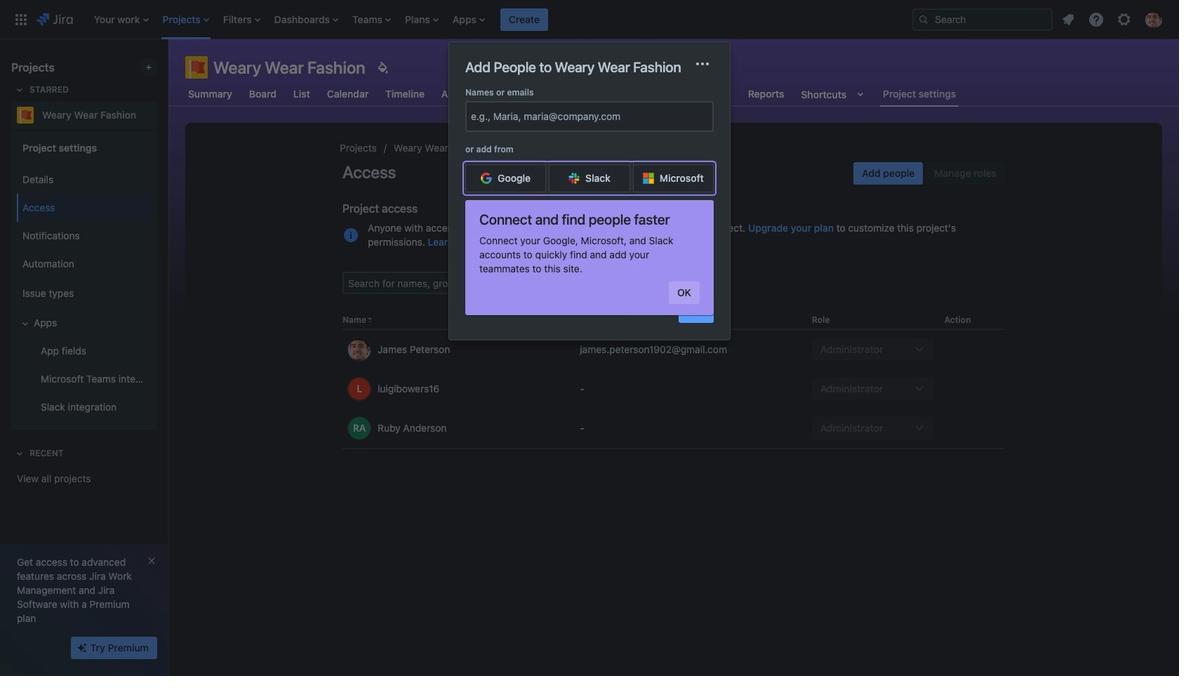 Task type: locate. For each thing, give the bounding box(es) containing it.
3 list item from the left
[[219, 0, 265, 39]]

banner
[[0, 0, 1180, 39]]

tab list
[[177, 81, 968, 107]]

collapse starred projects image
[[11, 81, 28, 98]]

jira image
[[37, 11, 73, 28], [37, 11, 73, 28]]

None search field
[[913, 8, 1053, 31]]

5 list item from the left
[[348, 0, 395, 39]]

group
[[14, 129, 152, 430], [14, 162, 152, 426], [854, 162, 1006, 185]]

list
[[87, 0, 902, 39], [1056, 7, 1171, 32]]

expand image
[[17, 315, 34, 332]]

1 list item from the left
[[90, 0, 153, 39]]

0 horizontal spatial list
[[87, 0, 902, 39]]

6 list item from the left
[[401, 0, 443, 39]]

list item
[[90, 0, 153, 39], [158, 0, 213, 39], [219, 0, 265, 39], [270, 0, 343, 39], [348, 0, 395, 39], [401, 0, 443, 39], [449, 0, 489, 39], [501, 0, 548, 39]]

collapse recent projects image
[[11, 445, 28, 462]]

people and their roles element
[[343, 311, 1006, 450]]



Task type: vqa. For each thing, say whether or not it's contained in the screenshot.
'search box'
yes



Task type: describe. For each thing, give the bounding box(es) containing it.
7 list item from the left
[[449, 0, 489, 39]]

project access image
[[343, 227, 360, 244]]

2 list item from the left
[[158, 0, 213, 39]]

Search field
[[913, 8, 1053, 31]]

search image
[[919, 14, 930, 25]]

Search for names, groups or email addresses text field
[[344, 273, 560, 293]]

primary element
[[8, 0, 902, 39]]

4 list item from the left
[[270, 0, 343, 39]]

close premium upgrade banner image
[[146, 556, 157, 567]]

1 horizontal spatial list
[[1056, 7, 1171, 32]]

8 list item from the left
[[501, 0, 548, 39]]



